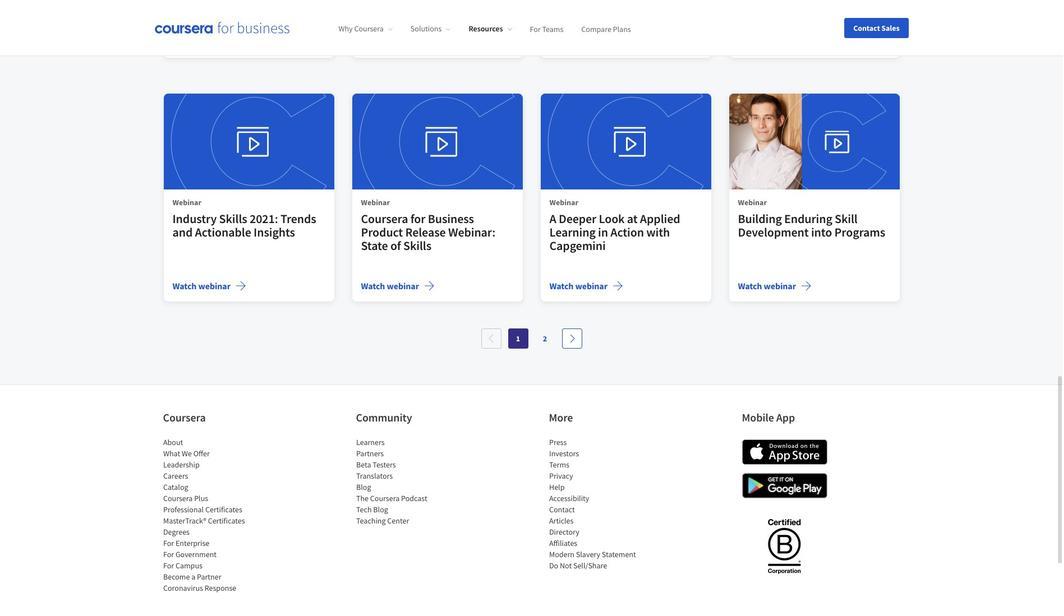 Task type: describe. For each thing, give the bounding box(es) containing it.
terms link
[[549, 460, 569, 470]]

the
[[356, 494, 368, 504]]

0 horizontal spatial blog
[[356, 483, 371, 493]]

teaching center link
[[356, 516, 409, 527]]

watch webinar button for insights
[[173, 280, 246, 293]]

contact inside button
[[854, 23, 880, 33]]

articles
[[549, 516, 573, 527]]

coursera up about link
[[163, 411, 206, 425]]

of
[[391, 238, 401, 254]]

help
[[549, 483, 565, 493]]

download on the app store image
[[742, 440, 827, 465]]

webinar:
[[448, 225, 496, 240]]

articles link
[[549, 516, 573, 527]]

investors
[[549, 449, 579, 459]]

skills inside the webinar coursera for business product release webinar: state of skills
[[403, 238, 432, 254]]

more
[[549, 411, 573, 425]]

become a partner link
[[163, 573, 221, 583]]

in
[[598, 225, 608, 240]]

learning
[[550, 225, 596, 240]]

beta
[[356, 460, 371, 470]]

plans
[[613, 24, 631, 34]]

state
[[361, 238, 388, 254]]

learners
[[356, 438, 384, 448]]

help link
[[549, 483, 565, 493]]

why
[[339, 24, 353, 34]]

0 vertical spatial certificates
[[205, 505, 242, 515]]

solutions link
[[411, 24, 451, 34]]

not
[[560, 561, 572, 571]]

1 horizontal spatial blog
[[373, 505, 388, 515]]

go to next page image
[[568, 335, 577, 344]]

the coursera podcast link
[[356, 494, 427, 504]]

contact sales button
[[845, 18, 909, 38]]

enduring
[[785, 211, 833, 227]]

leadership
[[163, 460, 199, 470]]

watch webinar button for in
[[550, 280, 623, 293]]

logo of certified b corporation image
[[762, 513, 808, 580]]

2 button
[[535, 329, 555, 349]]

translators link
[[356, 472, 393, 482]]

plus
[[194, 494, 208, 504]]

partners
[[356, 449, 384, 459]]

list for coursera
[[163, 437, 258, 594]]

partner
[[197, 573, 221, 583]]

degrees
[[163, 528, 189, 538]]

development
[[738, 225, 809, 240]]

teams
[[542, 24, 564, 34]]

building enduring skill development into programs image
[[729, 94, 900, 190]]

professional
[[163, 505, 204, 515]]

for campus link
[[163, 561, 202, 571]]

webinar for building
[[738, 198, 767, 208]]

modern slavery statement link
[[549, 550, 636, 560]]

solutions
[[411, 24, 442, 34]]

coursera right why
[[354, 24, 384, 34]]

about
[[163, 438, 183, 448]]

coursera inside about what we offer leadership careers catalog coursera plus professional certificates mastertrack® certificates degrees for enterprise for government for campus become a partner
[[163, 494, 192, 504]]

building
[[738, 211, 782, 227]]

for up for campus link on the bottom left of page
[[163, 550, 174, 560]]

resources link
[[469, 24, 512, 34]]

investors link
[[549, 449, 579, 459]]

contact link
[[549, 505, 575, 515]]

industry
[[173, 211, 217, 227]]

resources
[[469, 24, 503, 34]]

watch webinar for insights
[[173, 281, 231, 292]]

campus
[[175, 561, 202, 571]]

for down degrees
[[163, 539, 174, 549]]

compare plans link
[[582, 24, 631, 34]]

2021:
[[250, 211, 278, 227]]

actionable
[[195, 225, 251, 240]]

mastertrack®
[[163, 516, 206, 527]]

accessibility
[[549, 494, 589, 504]]

catalog link
[[163, 483, 188, 493]]

mobile
[[742, 411, 774, 425]]

and
[[173, 225, 193, 240]]

learners partners beta testers translators blog the coursera podcast tech blog teaching center
[[356, 438, 427, 527]]

press
[[549, 438, 567, 448]]

watch webinar for in
[[550, 281, 608, 292]]

watch for industry skills 2021: trends and actionable insights
[[173, 281, 197, 292]]

modern
[[549, 550, 574, 560]]

affiliates
[[549, 539, 577, 549]]

webinar for in
[[575, 281, 608, 292]]

2
[[543, 334, 547, 344]]

for up become
[[163, 561, 174, 571]]

for left teams
[[530, 24, 541, 34]]

compare
[[582, 24, 612, 34]]

watch for building enduring skill development into programs
[[738, 281, 762, 292]]

webinar a deeper look at applied learning in action with capgemini
[[550, 198, 680, 254]]

about link
[[163, 438, 183, 448]]

webinar for a
[[550, 198, 579, 208]]

insights
[[254, 225, 295, 240]]

catalog
[[163, 483, 188, 493]]

careers link
[[163, 472, 188, 482]]

watch for coursera for business product release webinar: state of skills
[[361, 281, 385, 292]]

about what we offer leadership careers catalog coursera plus professional certificates mastertrack® certificates degrees for enterprise for government for campus become a partner
[[163, 438, 245, 583]]



Task type: locate. For each thing, give the bounding box(es) containing it.
for government link
[[163, 550, 216, 560]]

watch webinar button down development
[[738, 280, 812, 293]]

into
[[811, 225, 832, 240]]

sales
[[882, 23, 900, 33]]

0 horizontal spatial list
[[163, 437, 258, 594]]

1 button
[[508, 329, 528, 349]]

webinar inside webinar a deeper look at applied learning in action with capgemini
[[550, 198, 579, 208]]

webinar inside webinar building enduring skill development into programs
[[738, 198, 767, 208]]

list containing press
[[549, 437, 645, 572]]

3 list from the left
[[549, 437, 645, 572]]

certificates
[[205, 505, 242, 515], [208, 516, 245, 527]]

we
[[182, 449, 192, 459]]

leadership link
[[163, 460, 199, 470]]

0 vertical spatial skills
[[219, 211, 247, 227]]

4 watch webinar button from the left
[[738, 280, 812, 293]]

directory link
[[549, 528, 579, 538]]

2 list from the left
[[356, 437, 451, 527]]

4 webinar from the left
[[738, 198, 767, 208]]

webinar
[[173, 198, 201, 208], [361, 198, 390, 208], [550, 198, 579, 208], [738, 198, 767, 208]]

webinar for industry
[[173, 198, 201, 208]]

webinar building enduring skill development into programs
[[738, 198, 886, 240]]

watch for a deeper look at applied learning in action with capgemini
[[550, 281, 574, 292]]

0 horizontal spatial skills
[[219, 211, 247, 227]]

webinar down capgemini
[[575, 281, 608, 292]]

watch webinar button down actionable
[[173, 280, 246, 293]]

certificates up "mastertrack® certificates" link
[[205, 505, 242, 515]]

enterprise
[[175, 539, 209, 549]]

3 watch webinar button from the left
[[550, 280, 623, 293]]

2 watch webinar button from the left
[[361, 280, 435, 293]]

watch
[[173, 281, 197, 292], [361, 281, 385, 292], [550, 281, 574, 292], [738, 281, 762, 292]]

webinar up industry
[[173, 198, 201, 208]]

why coursera link
[[339, 24, 393, 34]]

applied
[[640, 211, 680, 227]]

tech blog link
[[356, 505, 388, 515]]

podcast
[[401, 494, 427, 504]]

0 vertical spatial blog
[[356, 483, 371, 493]]

4 watch from the left
[[738, 281, 762, 292]]

1
[[516, 334, 520, 344]]

for
[[411, 211, 426, 227]]

mastertrack® certificates link
[[163, 516, 245, 527]]

coursera
[[354, 24, 384, 34], [361, 211, 408, 227], [163, 411, 206, 425], [163, 494, 192, 504], [370, 494, 399, 504]]

2 webinar resources card image from the left
[[352, 94, 523, 190]]

4 webinar from the left
[[764, 281, 796, 292]]

become
[[163, 573, 190, 583]]

1 vertical spatial certificates
[[208, 516, 245, 527]]

contact
[[854, 23, 880, 33], [549, 505, 575, 515]]

0 horizontal spatial contact
[[549, 505, 575, 515]]

list for more
[[549, 437, 645, 572]]

webinar for state
[[387, 281, 419, 292]]

programs
[[835, 225, 886, 240]]

3 watch webinar from the left
[[550, 281, 608, 292]]

1 horizontal spatial webinar resources card image
[[352, 94, 523, 190]]

a
[[550, 211, 557, 227]]

3 watch from the left
[[550, 281, 574, 292]]

watch webinar button down capgemini
[[550, 280, 623, 293]]

skills
[[219, 211, 247, 227], [403, 238, 432, 254]]

3 webinar resources card image from the left
[[541, 94, 711, 190]]

0 vertical spatial contact
[[854, 23, 880, 33]]

sell/share
[[573, 561, 607, 571]]

contact sales
[[854, 23, 900, 33]]

0 horizontal spatial webinar resources card image
[[164, 94, 334, 190]]

1 horizontal spatial contact
[[854, 23, 880, 33]]

blog up the
[[356, 483, 371, 493]]

a
[[191, 573, 195, 583]]

webinar up a
[[550, 198, 579, 208]]

webinar up product
[[361, 198, 390, 208]]

skills inside 'webinar industry skills 2021: trends and actionable insights'
[[219, 211, 247, 227]]

2 horizontal spatial list
[[549, 437, 645, 572]]

contact left sales
[[854, 23, 880, 33]]

2 webinar from the left
[[387, 281, 419, 292]]

2 horizontal spatial webinar resources card image
[[541, 94, 711, 190]]

offer
[[193, 449, 209, 459]]

learners link
[[356, 438, 384, 448]]

press link
[[549, 438, 567, 448]]

4 watch webinar from the left
[[738, 281, 796, 292]]

beta testers link
[[356, 460, 396, 470]]

contact inside press investors terms privacy help accessibility contact articles directory affiliates modern slavery statement do not sell/share
[[549, 505, 575, 515]]

coursera for business image
[[155, 22, 289, 33]]

2 watch from the left
[[361, 281, 385, 292]]

statement
[[602, 550, 636, 560]]

1 watch from the left
[[173, 281, 197, 292]]

center
[[387, 516, 409, 527]]

webinar industry skills 2021: trends and actionable insights
[[173, 198, 316, 240]]

affiliates link
[[549, 539, 577, 549]]

what we offer link
[[163, 449, 209, 459]]

list for community
[[356, 437, 451, 527]]

coursera inside the webinar coursera for business product release webinar: state of skills
[[361, 211, 408, 227]]

tech
[[356, 505, 372, 515]]

webinar resources card image for business
[[352, 94, 523, 190]]

slavery
[[576, 550, 600, 560]]

webinar inside the webinar coursera for business product release webinar: state of skills
[[361, 198, 390, 208]]

coursera up state at top
[[361, 211, 408, 227]]

coursera inside learners partners beta testers translators blog the coursera podcast tech blog teaching center
[[370, 494, 399, 504]]

do
[[549, 561, 558, 571]]

2 watch webinar from the left
[[361, 281, 419, 292]]

translators
[[356, 472, 393, 482]]

for enterprise link
[[163, 539, 209, 549]]

list containing about
[[163, 437, 258, 594]]

1 vertical spatial blog
[[373, 505, 388, 515]]

for teams
[[530, 24, 564, 34]]

webinar coursera for business product release webinar: state of skills
[[361, 198, 496, 254]]

capgemini
[[550, 238, 606, 254]]

1 horizontal spatial skills
[[403, 238, 432, 254]]

webinar up building
[[738, 198, 767, 208]]

action
[[611, 225, 644, 240]]

webinar for insights
[[198, 281, 231, 292]]

blog link
[[356, 483, 371, 493]]

webinar down actionable
[[198, 281, 231, 292]]

get it on google play image
[[742, 474, 827, 499]]

coursera down catalog
[[163, 494, 192, 504]]

1 watch webinar button from the left
[[173, 280, 246, 293]]

contact up articles link on the bottom right of the page
[[549, 505, 575, 515]]

teaching
[[356, 516, 386, 527]]

skills left 2021: on the top left of page
[[219, 211, 247, 227]]

1 webinar from the left
[[198, 281, 231, 292]]

look
[[599, 211, 625, 227]]

partners link
[[356, 449, 384, 459]]

1 watch webinar from the left
[[173, 281, 231, 292]]

1 vertical spatial skills
[[403, 238, 432, 254]]

3 webinar from the left
[[575, 281, 608, 292]]

accessibility link
[[549, 494, 589, 504]]

what
[[163, 449, 180, 459]]

webinar down development
[[764, 281, 796, 292]]

1 horizontal spatial list
[[356, 437, 451, 527]]

skills right of
[[403, 238, 432, 254]]

watch webinar for state
[[361, 281, 419, 292]]

testers
[[373, 460, 396, 470]]

directory
[[549, 528, 579, 538]]

business
[[428, 211, 474, 227]]

community
[[356, 411, 412, 425]]

privacy link
[[549, 472, 573, 482]]

1 webinar resources card image from the left
[[164, 94, 334, 190]]

1 list from the left
[[163, 437, 258, 594]]

blog up teaching center link
[[373, 505, 388, 515]]

do not sell/share link
[[549, 561, 607, 571]]

3 webinar from the left
[[550, 198, 579, 208]]

watch webinar button
[[173, 280, 246, 293], [361, 280, 435, 293], [550, 280, 623, 293], [738, 280, 812, 293]]

coursera up tech blog link
[[370, 494, 399, 504]]

1 vertical spatial contact
[[549, 505, 575, 515]]

webinar for coursera
[[361, 198, 390, 208]]

product
[[361, 225, 403, 240]]

watch webinar button down of
[[361, 280, 435, 293]]

webinar resources card image
[[164, 94, 334, 190], [352, 94, 523, 190], [541, 94, 711, 190]]

certificates down professional certificates link
[[208, 516, 245, 527]]

webinar resources card image for 2021:
[[164, 94, 334, 190]]

watch webinar button for state
[[361, 280, 435, 293]]

webinar inside 'webinar industry skills 2021: trends and actionable insights'
[[173, 198, 201, 208]]

1 webinar from the left
[[173, 198, 201, 208]]

government
[[175, 550, 216, 560]]

coursera plus link
[[163, 494, 208, 504]]

why coursera
[[339, 24, 384, 34]]

2 webinar from the left
[[361, 198, 390, 208]]

list containing learners
[[356, 437, 451, 527]]

for teams link
[[530, 24, 564, 34]]

release
[[405, 225, 446, 240]]

list item
[[163, 583, 258, 594]]

webinar down of
[[387, 281, 419, 292]]

list
[[163, 437, 258, 594], [356, 437, 451, 527], [549, 437, 645, 572]]

webinar resources card image for look
[[541, 94, 711, 190]]



Task type: vqa. For each thing, say whether or not it's contained in the screenshot.
Top Instructor Dr. Jules White Vanderbilt University 14 Courses • 299,080 learners's Instructor
no



